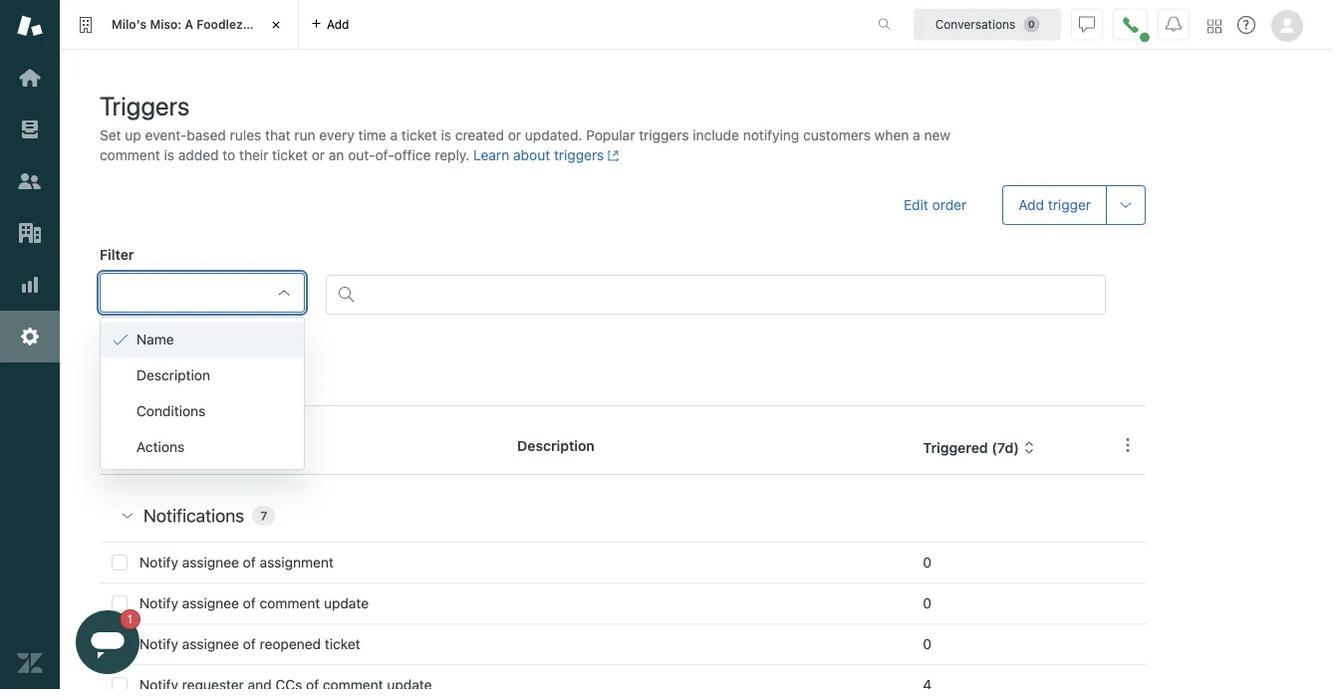 Task type: locate. For each thing, give the bounding box(es) containing it.
set up event-based rules that run every time a ticket is created or updated. popular triggers include notifying customers when a new comment is added to their ticket or an out-of-office reply.
[[100, 127, 951, 163]]

edit
[[904, 197, 929, 213]]

name up active at the left bottom of the page
[[137, 331, 174, 348]]

1 horizontal spatial a
[[913, 127, 921, 144]]

name option
[[101, 322, 304, 358]]

0 vertical spatial 7
[[158, 327, 166, 344]]

3 assignee from the top
[[182, 636, 239, 653]]

7
[[158, 327, 166, 344], [260, 509, 267, 523]]

include
[[693, 127, 739, 144]]

1 horizontal spatial or
[[508, 127, 521, 144]]

assignee down notify assignee of comment update link
[[182, 636, 239, 653]]

0 vertical spatial 0
[[923, 555, 932, 571]]

organizations image
[[17, 220, 43, 246]]

2 vertical spatial ticket
[[325, 636, 360, 653]]

0 vertical spatial name
[[137, 331, 174, 348]]

main element
[[0, 0, 60, 690]]

zendesk products image
[[1208, 19, 1222, 33]]

3 0 from the top
[[923, 636, 932, 653]]

0 vertical spatial ticket
[[402, 127, 437, 144]]

1 vertical spatial triggers
[[554, 147, 604, 163]]

description up conditions
[[137, 367, 210, 384]]

1 horizontal spatial is
[[441, 127, 451, 144]]

to
[[223, 147, 235, 163]]

1 horizontal spatial comment
[[260, 595, 320, 612]]

button displays agent's chat status as invisible. image
[[1079, 16, 1095, 32]]

0 vertical spatial or
[[508, 127, 521, 144]]

1 vertical spatial or
[[312, 147, 325, 163]]

0 horizontal spatial a
[[390, 127, 398, 144]]

add trigger button
[[1003, 185, 1107, 225]]

subsidiary
[[246, 17, 308, 31]]

assignee down notifications
[[182, 555, 239, 571]]

notify assignee of comment update
[[140, 595, 369, 612]]

1 horizontal spatial ticket
[[325, 636, 360, 653]]

1 0 from the top
[[923, 555, 932, 571]]

of for assignment
[[243, 555, 256, 571]]

that
[[265, 127, 291, 144]]

updated.
[[525, 127, 582, 144]]

out-
[[348, 147, 375, 163]]

notify for notify assignee of assignment
[[140, 555, 178, 571]]

of up notify assignee of reopened ticket
[[243, 595, 256, 612]]

triggers
[[639, 127, 689, 144], [554, 147, 604, 163], [170, 327, 220, 344]]

of down notify assignee of comment update link
[[243, 636, 256, 653]]

close image
[[266, 15, 286, 35]]

0 horizontal spatial comment
[[100, 147, 160, 163]]

1 a from the left
[[390, 127, 398, 144]]

1 horizontal spatial 7
[[260, 509, 267, 523]]

0 vertical spatial notify
[[140, 555, 178, 571]]

2 vertical spatial triggers
[[170, 327, 220, 344]]

ticket down update
[[325, 636, 360, 653]]

a
[[185, 17, 193, 31]]

triggers inside set up event-based rules that run every time a ticket is created or updated. popular triggers include notifying customers when a new comment is added to their ticket or an out-of-office reply.
[[639, 127, 689, 144]]

triggers down updated. at the left top of the page
[[554, 147, 604, 163]]

filter element
[[100, 273, 305, 313]]

description down active tab list
[[517, 438, 595, 454]]

0 horizontal spatial ticket
[[272, 147, 308, 163]]

2 vertical spatial of
[[243, 636, 256, 653]]

triggered
[[923, 439, 988, 456]]

assignee for comment
[[182, 595, 239, 612]]

of up notify assignee of comment update at the left bottom of page
[[243, 555, 256, 571]]

set
[[100, 127, 121, 144]]

name inside "name" option
[[137, 331, 174, 348]]

0 horizontal spatial triggers
[[170, 327, 220, 344]]

run
[[294, 127, 316, 144]]

comment inside notifications row group
[[260, 595, 320, 612]]

triggered (7d) button
[[923, 439, 1035, 457]]

0 vertical spatial comment
[[100, 147, 160, 163]]

2 assignee from the top
[[182, 595, 239, 612]]

comment
[[100, 147, 160, 163], [260, 595, 320, 612]]

2 0 from the top
[[923, 595, 932, 612]]

tab
[[195, 367, 301, 406]]

of-
[[375, 147, 394, 163]]

when
[[875, 127, 909, 144]]

actions
[[137, 439, 185, 455]]

ticket down that
[[272, 147, 308, 163]]

name down conditions
[[112, 439, 151, 456]]

edit order button
[[888, 185, 983, 225]]

a
[[390, 127, 398, 144], [913, 127, 921, 144]]

(opens in a new tab) image
[[604, 150, 619, 162]]

of
[[243, 555, 256, 571], [243, 595, 256, 612], [243, 636, 256, 653]]

ticket
[[402, 127, 437, 144], [272, 147, 308, 163], [325, 636, 360, 653]]

1 of from the top
[[243, 555, 256, 571]]

conditions
[[137, 403, 206, 420]]

assignee
[[182, 555, 239, 571], [182, 595, 239, 612], [182, 636, 239, 653]]

3 notify from the top
[[140, 636, 178, 653]]

2 notify from the top
[[140, 595, 178, 612]]

1 vertical spatial notify
[[140, 595, 178, 612]]

1 vertical spatial comment
[[260, 595, 320, 612]]

miso:
[[150, 17, 182, 31]]

ticket up office
[[402, 127, 437, 144]]

triggered (7d)
[[923, 439, 1019, 456]]

0 horizontal spatial description
[[137, 367, 210, 384]]

assignee inside "link"
[[182, 555, 239, 571]]

2 vertical spatial 0
[[923, 636, 932, 653]]

name
[[137, 331, 174, 348], [112, 439, 151, 456]]

3 of from the top
[[243, 636, 256, 653]]

notifications image
[[1166, 16, 1182, 32]]

comment inside set up event-based rules that run every time a ticket is created or updated. popular triggers include notifying customers when a new comment is added to their ticket or an out-of-office reply.
[[100, 147, 160, 163]]

2 horizontal spatial ticket
[[402, 127, 437, 144]]

about
[[513, 147, 550, 163]]

7 up notify assignee of assignment
[[260, 509, 267, 523]]

conversations
[[935, 17, 1016, 31]]

a right time
[[390, 127, 398, 144]]

1 vertical spatial 0
[[923, 595, 932, 612]]

1 notify from the top
[[140, 555, 178, 571]]

0 vertical spatial description
[[137, 367, 210, 384]]

notify inside notify assignee of assignment "link"
[[140, 555, 178, 571]]

1 vertical spatial ticket
[[272, 147, 308, 163]]

of inside "link"
[[243, 555, 256, 571]]

1 horizontal spatial triggers
[[554, 147, 604, 163]]

trigger
[[1048, 197, 1091, 213]]

0 vertical spatial is
[[441, 127, 451, 144]]

is
[[441, 127, 451, 144], [164, 147, 174, 163]]

notify for notify assignee of reopened ticket
[[140, 636, 178, 653]]

up
[[125, 127, 141, 144]]

1 vertical spatial name
[[112, 439, 151, 456]]

2 horizontal spatial triggers
[[639, 127, 689, 144]]

1 vertical spatial of
[[243, 595, 256, 612]]

milo's
[[112, 17, 147, 31]]

2 vertical spatial assignee
[[182, 636, 239, 653]]

7 right showing
[[158, 327, 166, 344]]

is up reply.
[[441, 127, 451, 144]]

created
[[455, 127, 504, 144]]

comment up reopened
[[260, 595, 320, 612]]

Filter field
[[113, 284, 268, 302]]

notify inside notify assignee of comment update link
[[140, 595, 178, 612]]

assignee down notify assignee of assignment "link"
[[182, 595, 239, 612]]

learn about triggers link
[[473, 147, 619, 163]]

notify for notify assignee of comment update
[[140, 595, 178, 612]]

is down event-
[[164, 147, 174, 163]]

1 vertical spatial assignee
[[182, 595, 239, 612]]

0 horizontal spatial or
[[312, 147, 325, 163]]

notify
[[140, 555, 178, 571], [140, 595, 178, 612], [140, 636, 178, 653]]

or up about
[[508, 127, 521, 144]]

showing
[[100, 327, 155, 344]]

of for comment
[[243, 595, 256, 612]]

0
[[923, 555, 932, 571], [923, 595, 932, 612], [923, 636, 932, 653]]

1 vertical spatial 7
[[260, 509, 267, 523]]

or
[[508, 127, 521, 144], [312, 147, 325, 163]]

1 assignee from the top
[[182, 555, 239, 571]]

2 vertical spatial notify
[[140, 636, 178, 653]]

a left new
[[913, 127, 921, 144]]

triggers for learn about triggers
[[554, 147, 604, 163]]

0 vertical spatial of
[[243, 555, 256, 571]]

0 for update
[[923, 595, 932, 612]]

0 horizontal spatial is
[[164, 147, 174, 163]]

1 horizontal spatial description
[[517, 438, 595, 454]]

comment down the up
[[100, 147, 160, 163]]

reporting image
[[17, 272, 43, 298]]

customers image
[[17, 168, 43, 194]]

triggers left include
[[639, 127, 689, 144]]

2 of from the top
[[243, 595, 256, 612]]

triggers down 'filter' field
[[170, 327, 220, 344]]

add trigger
[[1019, 197, 1091, 213]]

tabs tab list
[[60, 0, 857, 50]]

1 vertical spatial is
[[164, 147, 174, 163]]

assignment
[[260, 555, 334, 571]]

or left an
[[312, 147, 325, 163]]

0 for ticket
[[923, 636, 932, 653]]

of for reopened
[[243, 636, 256, 653]]

edit order
[[904, 197, 967, 213]]

description
[[137, 367, 210, 384], [517, 438, 595, 454]]

update
[[324, 595, 369, 612]]

0 vertical spatial assignee
[[182, 555, 239, 571]]

order
[[932, 197, 967, 213]]

triggers
[[100, 90, 190, 121]]

0 vertical spatial triggers
[[639, 127, 689, 144]]

zendesk support image
[[17, 13, 43, 39]]

get started image
[[17, 65, 43, 91]]



Task type: vqa. For each thing, say whether or not it's contained in the screenshot.
THE NAME within the Name Option
yes



Task type: describe. For each thing, give the bounding box(es) containing it.
zendesk image
[[17, 651, 43, 677]]

reopened
[[260, 636, 321, 653]]

customers
[[803, 127, 871, 144]]

notify assignee of assignment
[[140, 555, 334, 571]]

time
[[358, 127, 386, 144]]

added
[[178, 147, 219, 163]]

notify assignee of assignment link
[[140, 553, 334, 573]]

learn
[[473, 147, 510, 163]]

office
[[394, 147, 431, 163]]

conversations button
[[914, 8, 1061, 40]]

name button
[[112, 439, 166, 457]]

reply.
[[435, 147, 470, 163]]

triggers for showing 7 triggers
[[170, 327, 220, 344]]

notifications row group
[[100, 475, 1146, 690]]

get help image
[[1238, 16, 1256, 34]]

event-
[[145, 127, 187, 144]]

an
[[329, 147, 344, 163]]

admin image
[[17, 324, 43, 350]]

their
[[239, 147, 268, 163]]

based
[[187, 127, 226, 144]]

description inside filter list box
[[137, 367, 210, 384]]

notify assignee of reopened ticket link
[[140, 635, 360, 655]]

add
[[1019, 197, 1044, 213]]

active tab list
[[100, 367, 1146, 407]]

name inside name button
[[112, 439, 151, 456]]

assignee for reopened
[[182, 636, 239, 653]]

notifying
[[743, 127, 799, 144]]

notify assignee of comment update link
[[140, 594, 369, 614]]

milo's miso: a foodlez subsidiary tab
[[60, 0, 308, 50]]

popular
[[586, 127, 635, 144]]

filter
[[100, 247, 134, 263]]

notify assignee of reopened ticket
[[140, 636, 360, 653]]

assignee for assignment
[[182, 555, 239, 571]]

ticket inside the notify assignee of reopened ticket link
[[325, 636, 360, 653]]

7 inside notifications row group
[[260, 509, 267, 523]]

filter list box
[[100, 317, 305, 470]]

every
[[319, 127, 355, 144]]

learn about triggers
[[473, 147, 604, 163]]

foodlez
[[197, 17, 243, 31]]

notifications
[[144, 505, 244, 527]]

new
[[924, 127, 951, 144]]

views image
[[17, 117, 43, 143]]

add button
[[299, 0, 361, 49]]

tab inside active tab list
[[195, 367, 301, 406]]

0 horizontal spatial 7
[[158, 327, 166, 344]]

(7d)
[[992, 439, 1019, 456]]

milo's miso: a foodlez subsidiary
[[112, 17, 308, 31]]

showing 7 triggers
[[100, 327, 220, 344]]

1 vertical spatial description
[[517, 438, 595, 454]]

2 a from the left
[[913, 127, 921, 144]]

active
[[128, 378, 167, 395]]

add
[[327, 17, 349, 31]]

rules
[[230, 127, 261, 144]]



